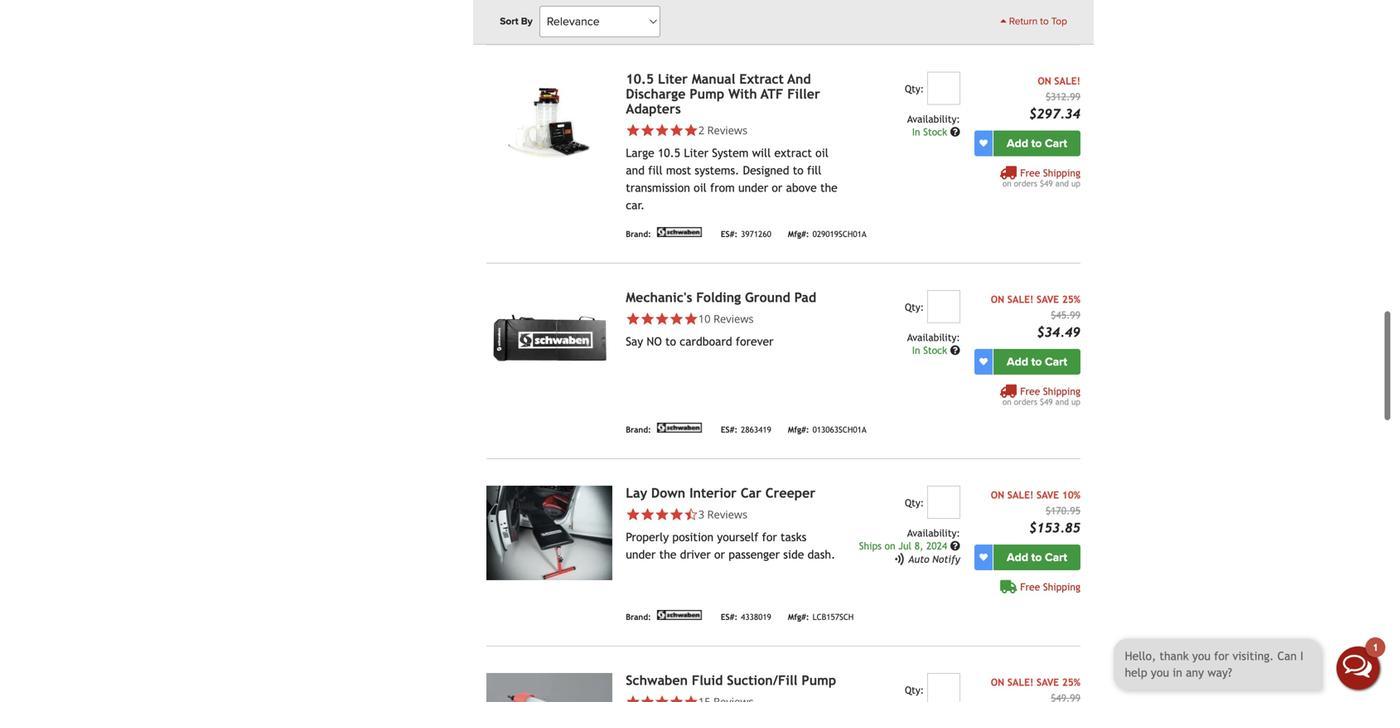 Task type: locate. For each thing, give the bounding box(es) containing it.
cart for $34.49
[[1045, 355, 1068, 369]]

2 free from the top
[[1021, 385, 1041, 397]]

side
[[784, 548, 804, 561]]

0 vertical spatial $49
[[1040, 178, 1053, 188]]

up down $297.34
[[1072, 178, 1081, 188]]

25% for on sale!                         save 25% $45.99 $34.49
[[1063, 293, 1081, 305]]

1 vertical spatial $49
[[1040, 397, 1053, 406]]

$49 down $297.34
[[1040, 178, 1053, 188]]

and
[[788, 71, 811, 86]]

1 vertical spatial mfg#:
[[788, 425, 810, 434]]

2 vertical spatial reviews
[[708, 507, 748, 522]]

2 vertical spatial cart
[[1045, 550, 1068, 564]]

return to top link
[[1001, 14, 1068, 29]]

1 vertical spatial orders
[[1014, 397, 1038, 406]]

3 schwaben - corporate logo image from the top
[[655, 423, 705, 433]]

creeper
[[766, 485, 816, 501]]

1 vertical spatial up
[[1072, 397, 1081, 406]]

shipping down $153.85 at the right of page
[[1044, 581, 1081, 593]]

1 free from the top
[[1021, 167, 1041, 178]]

1 vertical spatial 10.5
[[658, 146, 681, 159]]

or right driver
[[715, 548, 725, 561]]

3 reviews link
[[626, 507, 840, 522], [699, 507, 748, 522]]

liter down '2'
[[684, 146, 709, 159]]

3 qty: from the top
[[905, 497, 925, 508]]

3 save from the top
[[1037, 676, 1060, 688]]

star image
[[641, 123, 655, 137], [684, 123, 699, 137], [626, 312, 641, 326], [655, 312, 670, 326], [670, 312, 684, 326], [684, 312, 699, 326], [641, 507, 655, 522], [670, 507, 684, 522], [626, 695, 641, 702], [655, 695, 670, 702], [684, 695, 699, 702]]

orders for $297.34
[[1014, 178, 1038, 188]]

2 in from the top
[[913, 344, 921, 356]]

0 vertical spatial liter
[[658, 71, 688, 86]]

013063sch01a
[[813, 425, 867, 434]]

1 horizontal spatial or
[[772, 181, 783, 194]]

10 reviews link down the mechanic's folding ground pad link
[[626, 311, 840, 326]]

2 brand: from the top
[[626, 229, 651, 239]]

10.5
[[626, 71, 654, 86], [658, 146, 681, 159]]

1 question circle image from the top
[[951, 127, 961, 137]]

will
[[752, 146, 771, 159]]

fill up transmission
[[648, 164, 663, 177]]

2 vertical spatial add to cart button
[[994, 544, 1081, 570]]

free for $297.34
[[1021, 167, 1041, 178]]

0 vertical spatial add
[[1007, 136, 1029, 150]]

sale! inside the on sale!                         save 25% $45.99 $34.49
[[1008, 293, 1034, 305]]

and
[[626, 164, 645, 177], [1056, 178, 1069, 188], [1056, 397, 1069, 406]]

caret up image
[[1001, 16, 1007, 26]]

large 10.5 liter system will extract oil and fill most systems. designed to fill transmission oil from under or above the car.
[[626, 146, 838, 212]]

add for $297.34
[[1007, 136, 1029, 150]]

add to cart for $34.49
[[1007, 355, 1068, 369]]

4338019
[[741, 612, 772, 622]]

0 vertical spatial cart
[[1045, 136, 1068, 150]]

0 vertical spatial in stock
[[913, 126, 951, 137]]

brand: for mechanic's
[[626, 425, 651, 434]]

brand: for 10.5
[[626, 229, 651, 239]]

2 add from the top
[[1007, 355, 1029, 369]]

1 vertical spatial the
[[660, 548, 677, 561]]

under
[[739, 181, 769, 194], [626, 548, 656, 561]]

es#: for and
[[721, 229, 738, 239]]

free down $153.85 at the right of page
[[1021, 581, 1041, 593]]

oil
[[816, 146, 829, 159], [694, 181, 707, 194]]

1 qty: from the top
[[905, 83, 925, 94]]

2 add to cart button from the top
[[994, 349, 1081, 375]]

1 vertical spatial under
[[626, 548, 656, 561]]

2 availability: from the top
[[908, 331, 961, 343]]

1 horizontal spatial under
[[739, 181, 769, 194]]

2 up from the top
[[1072, 397, 1081, 406]]

2 vertical spatial question circle image
[[951, 541, 961, 551]]

3 availability: from the top
[[908, 527, 961, 539]]

liter
[[658, 71, 688, 86], [684, 146, 709, 159]]

1 stock from the top
[[924, 126, 948, 137]]

3 reviews
[[699, 507, 748, 522]]

qty: for mechanic's folding ground pad
[[905, 301, 925, 313]]

es#: left 3971260
[[721, 229, 738, 239]]

schwaben - corporate logo image for down
[[655, 610, 705, 620]]

25%
[[1063, 293, 1081, 305], [1063, 676, 1081, 688]]

in stock
[[913, 126, 951, 137], [913, 344, 951, 356]]

0 vertical spatial question circle image
[[951, 127, 961, 137]]

1 vertical spatial in
[[913, 344, 921, 356]]

es#:
[[721, 229, 738, 239], [721, 425, 738, 434], [721, 612, 738, 622]]

free shipping on orders $49 and up down $297.34
[[1003, 167, 1081, 188]]

0 vertical spatial in
[[913, 126, 921, 137]]

question circle image for $34.49
[[951, 345, 961, 355]]

0 vertical spatial orders
[[1014, 178, 1038, 188]]

question circle image for $153.85
[[951, 541, 961, 551]]

1 add from the top
[[1007, 136, 1029, 150]]

0 vertical spatial es#:
[[721, 229, 738, 239]]

cart down $153.85 at the right of page
[[1045, 550, 1068, 564]]

3 add to cart button from the top
[[994, 544, 1081, 570]]

free for $34.49
[[1021, 385, 1041, 397]]

10.5 liter manual extract and discharge pump with atf filler adapters link
[[626, 71, 821, 116]]

1 vertical spatial free shipping on orders $49 and up
[[1003, 385, 1081, 406]]

$170.95
[[1046, 505, 1081, 516]]

10.5 liter manual extract and discharge pump with atf filler adapters
[[626, 71, 821, 116]]

adapters
[[626, 101, 681, 116]]

orders down $297.34
[[1014, 178, 1038, 188]]

on
[[1003, 178, 1012, 188], [1003, 397, 1012, 406], [885, 540, 896, 552]]

under inside properly position yourself for tasks under the driver or passenger side dash.
[[626, 548, 656, 561]]

reviews down the mechanic's folding ground pad link
[[714, 311, 754, 326]]

0 vertical spatial mfg#:
[[788, 229, 810, 239]]

1 vertical spatial free
[[1021, 385, 1041, 397]]

to down $297.34
[[1032, 136, 1042, 150]]

4 qty: from the top
[[905, 684, 925, 696]]

sale! inside on sale! $312.99 $297.34
[[1055, 75, 1081, 86]]

1 in from the top
[[913, 126, 921, 137]]

schwaben - corporate logo image for folding
[[655, 423, 705, 433]]

10.5 inside 'large 10.5 liter system will extract oil and fill most systems. designed to fill transmission oil from under or above the car.'
[[658, 146, 681, 159]]

3 question circle image from the top
[[951, 541, 961, 551]]

to right no
[[666, 335, 677, 348]]

the right above
[[821, 181, 838, 194]]

add to cart
[[1007, 136, 1068, 150], [1007, 355, 1068, 369], [1007, 550, 1068, 564]]

add
[[1007, 136, 1029, 150], [1007, 355, 1029, 369], [1007, 550, 1029, 564]]

es#3971260 - 029019sch01a - 10.5 liter manual extract and discharge pump with atf filler adapters - large 10.5 liter system will extract oil and fill most systems.
designed to fill transmission oil from under or above the car. - schwaben - audi bmw volkswagen mercedes benz mini porsche image
[[487, 72, 613, 166]]

0 vertical spatial pump
[[690, 86, 725, 101]]

schwaben fluid suction/fill pump link
[[626, 673, 837, 688]]

1 vertical spatial add to wish list image
[[980, 358, 988, 366]]

1 vertical spatial add to cart button
[[994, 349, 1081, 375]]

0 horizontal spatial oil
[[694, 181, 707, 194]]

4 brand: from the top
[[626, 612, 651, 622]]

on for $297.34
[[1003, 178, 1012, 188]]

2 es#: from the top
[[721, 425, 738, 434]]

pump right suction/fill
[[802, 673, 837, 688]]

the
[[821, 181, 838, 194], [660, 548, 677, 561]]

0 vertical spatial free
[[1021, 167, 1041, 178]]

or
[[772, 181, 783, 194], [715, 548, 725, 561]]

0 vertical spatial up
[[1072, 178, 1081, 188]]

sale!
[[1055, 75, 1081, 86], [1008, 293, 1034, 305], [1008, 489, 1034, 501], [1008, 676, 1034, 688]]

properly
[[626, 530, 669, 544]]

stock for $34.49
[[924, 344, 948, 356]]

with
[[729, 86, 757, 101]]

0 horizontal spatial 10.5
[[626, 71, 654, 86]]

to up above
[[793, 164, 804, 177]]

and inside 'large 10.5 liter system will extract oil and fill most systems. designed to fill transmission oil from under or above the car.'
[[626, 164, 645, 177]]

star image
[[626, 123, 641, 137], [655, 123, 670, 137], [670, 123, 684, 137], [641, 312, 655, 326], [626, 507, 641, 522], [655, 507, 670, 522], [641, 695, 655, 702], [670, 695, 684, 702]]

add to cart button
[[994, 130, 1081, 156], [994, 349, 1081, 375], [994, 544, 1081, 570]]

mfg#: left 029019sch01a
[[788, 229, 810, 239]]

free
[[1021, 167, 1041, 178], [1021, 385, 1041, 397], [1021, 581, 1041, 593]]

up down $34.49
[[1072, 397, 1081, 406]]

2 free shipping on orders $49 and up from the top
[[1003, 385, 1081, 406]]

2 reviews link
[[626, 123, 840, 137], [699, 123, 748, 137]]

0 horizontal spatial pump
[[690, 86, 725, 101]]

2 vertical spatial add to cart
[[1007, 550, 1068, 564]]

add to cart button down $34.49
[[994, 349, 1081, 375]]

0 vertical spatial add to cart
[[1007, 136, 1068, 150]]

free down $34.49
[[1021, 385, 1041, 397]]

on inside on sale! $312.99 $297.34
[[1038, 75, 1052, 86]]

1 shipping from the top
[[1044, 167, 1081, 178]]

10.5 up most
[[658, 146, 681, 159]]

0 vertical spatial availability:
[[908, 113, 961, 125]]

1 vertical spatial save
[[1037, 489, 1060, 501]]

pump left 'with'
[[690, 86, 725, 101]]

1 2 reviews link from the left
[[626, 123, 840, 137]]

free down $297.34
[[1021, 167, 1041, 178]]

2 reviews
[[699, 123, 748, 137]]

add to cart button up free shipping
[[994, 544, 1081, 570]]

0 vertical spatial add to wish list image
[[980, 139, 988, 147]]

2 save from the top
[[1037, 489, 1060, 501]]

under down properly
[[626, 548, 656, 561]]

availability:
[[908, 113, 961, 125], [908, 331, 961, 343], [908, 527, 961, 539]]

0 vertical spatial reviews
[[708, 123, 748, 137]]

schwaben - corporate logo image
[[655, 9, 705, 18], [655, 227, 705, 237], [655, 423, 705, 433], [655, 610, 705, 620]]

0 vertical spatial shipping
[[1044, 167, 1081, 178]]

on inside the on sale!                         save 25% $45.99 $34.49
[[991, 293, 1005, 305]]

top
[[1052, 15, 1068, 27]]

0 vertical spatial or
[[772, 181, 783, 194]]

1 25% from the top
[[1063, 293, 1081, 305]]

0 vertical spatial the
[[821, 181, 838, 194]]

add to cart button for $153.85
[[994, 544, 1081, 570]]

2 vertical spatial mfg#:
[[788, 612, 810, 622]]

1 up from the top
[[1072, 178, 1081, 188]]

1 10 reviews link from the left
[[626, 311, 840, 326]]

1 horizontal spatial the
[[821, 181, 838, 194]]

1 add to cart from the top
[[1007, 136, 1068, 150]]

1 vertical spatial es#:
[[721, 425, 738, 434]]

None number field
[[928, 72, 961, 105], [928, 290, 961, 323], [928, 486, 961, 519], [928, 673, 961, 702], [928, 72, 961, 105], [928, 290, 961, 323], [928, 486, 961, 519], [928, 673, 961, 702]]

10 reviews link
[[626, 311, 840, 326], [699, 311, 754, 326]]

1 vertical spatial oil
[[694, 181, 707, 194]]

fill
[[648, 164, 663, 177], [807, 164, 822, 177]]

0 vertical spatial on
[[1003, 178, 1012, 188]]

es#: left 2863419
[[721, 425, 738, 434]]

add to cart up free shipping
[[1007, 550, 1068, 564]]

and down large
[[626, 164, 645, 177]]

oil right the extract on the right
[[816, 146, 829, 159]]

0 horizontal spatial fill
[[648, 164, 663, 177]]

1 schwaben - corporate logo image from the top
[[655, 9, 705, 18]]

1 vertical spatial 25%
[[1063, 676, 1081, 688]]

3 add to cart from the top
[[1007, 550, 1068, 564]]

add to wish list image for $34.49
[[980, 358, 988, 366]]

2 25% from the top
[[1063, 676, 1081, 688]]

1 save from the top
[[1037, 293, 1060, 305]]

orders down $34.49
[[1014, 397, 1038, 406]]

pump
[[690, 86, 725, 101], [802, 673, 837, 688]]

2 vertical spatial and
[[1056, 397, 1069, 406]]

0 vertical spatial under
[[739, 181, 769, 194]]

2 vertical spatial add
[[1007, 550, 1029, 564]]

1 vertical spatial question circle image
[[951, 345, 961, 355]]

tasks
[[781, 530, 807, 544]]

brand:
[[626, 11, 651, 20], [626, 229, 651, 239], [626, 425, 651, 434], [626, 612, 651, 622]]

question circle image
[[951, 127, 961, 137], [951, 345, 961, 355], [951, 541, 961, 551]]

cart down $297.34
[[1045, 136, 1068, 150]]

es#: left the 4338019
[[721, 612, 738, 622]]

2 vertical spatial shipping
[[1044, 581, 1081, 593]]

1 in stock from the top
[[913, 126, 951, 137]]

2 vertical spatial es#:
[[721, 612, 738, 622]]

brand: up the "lay"
[[626, 425, 651, 434]]

free shipping on orders $49 and up for $297.34
[[1003, 167, 1081, 188]]

1 vertical spatial on
[[1003, 397, 1012, 406]]

2 $49 from the top
[[1040, 397, 1053, 406]]

half star image
[[684, 507, 699, 522]]

reviews down lay down interior car creeper link on the bottom of the page
[[708, 507, 748, 522]]

1 $49 from the top
[[1040, 178, 1053, 188]]

mechanic's
[[626, 290, 693, 305]]

0 horizontal spatial under
[[626, 548, 656, 561]]

0 horizontal spatial the
[[660, 548, 677, 561]]

3 reviews link up the "yourself"
[[626, 507, 840, 522]]

add to cart for $153.85
[[1007, 550, 1068, 564]]

1 vertical spatial liter
[[684, 146, 709, 159]]

or down 'designed'
[[772, 181, 783, 194]]

in for 10.5 liter manual extract and discharge pump with atf filler adapters
[[913, 126, 921, 137]]

2 stock from the top
[[924, 344, 948, 356]]

on
[[1038, 75, 1052, 86], [991, 293, 1005, 305], [991, 489, 1005, 501], [991, 676, 1005, 688]]

3 reviews link down lay down interior car creeper link on the bottom of the page
[[699, 507, 748, 522]]

designed
[[743, 164, 790, 177]]

2 mfg#: from the top
[[788, 425, 810, 434]]

mfg#:
[[788, 229, 810, 239], [788, 425, 810, 434], [788, 612, 810, 622]]

$49 down $34.49
[[1040, 397, 1053, 406]]

es#4338019 - lcb157sch - lay down interior car creeper  - properly position yourself for tasks under the driver or passenger side dash. - schwaben - audi bmw volkswagen mercedes benz mini porsche image
[[487, 486, 613, 580]]

2 qty: from the top
[[905, 301, 925, 313]]

lay
[[626, 485, 648, 501]]

1 vertical spatial or
[[715, 548, 725, 561]]

1 horizontal spatial oil
[[816, 146, 829, 159]]

lay down interior car creeper
[[626, 485, 816, 501]]

1 add to cart button from the top
[[994, 130, 1081, 156]]

shipping for $297.34
[[1044, 167, 1081, 178]]

add to cart down $34.49
[[1007, 355, 1068, 369]]

by
[[521, 15, 533, 27]]

1 horizontal spatial 10.5
[[658, 146, 681, 159]]

1 vertical spatial in stock
[[913, 344, 951, 356]]

orders
[[1014, 178, 1038, 188], [1014, 397, 1038, 406]]

manual
[[692, 71, 736, 86]]

1 horizontal spatial fill
[[807, 164, 822, 177]]

0 horizontal spatial or
[[715, 548, 725, 561]]

2 add to cart from the top
[[1007, 355, 1068, 369]]

2 vertical spatial save
[[1037, 676, 1060, 688]]

lay down interior car creeper link
[[626, 485, 816, 501]]

mfg#: left lcb157sch
[[788, 612, 810, 622]]

es#3184224 - 022253sch01a - schwaben fluid suction/fill pump - great tool for removing and refilling any type fluid - schwaben - audi bmw volkswagen mercedes benz mini porsche image
[[487, 673, 613, 702]]

pump inside 10.5 liter manual extract and discharge pump with atf filler adapters
[[690, 86, 725, 101]]

add to cart down $297.34
[[1007, 136, 1068, 150]]

availability: for $153.85
[[908, 527, 961, 539]]

above
[[786, 181, 817, 194]]

$34.49
[[1037, 324, 1081, 340]]

3 add from the top
[[1007, 550, 1029, 564]]

25% inside the on sale!                         save 25% $45.99 $34.49
[[1063, 293, 1081, 305]]

10.5 inside 10.5 liter manual extract and discharge pump with atf filler adapters
[[626, 71, 654, 86]]

0 vertical spatial 10.5
[[626, 71, 654, 86]]

sale! inside on sale!                         save 10% $170.95 $153.85
[[1008, 489, 1034, 501]]

cart
[[1045, 136, 1068, 150], [1045, 355, 1068, 369], [1045, 550, 1068, 564]]

2 orders from the top
[[1014, 397, 1038, 406]]

0 vertical spatial stock
[[924, 126, 948, 137]]

1 free shipping on orders $49 and up from the top
[[1003, 167, 1081, 188]]

the inside properly position yourself for tasks under the driver or passenger side dash.
[[660, 548, 677, 561]]

systems.
[[695, 164, 740, 177]]

1 vertical spatial add to cart
[[1007, 355, 1068, 369]]

2 schwaben - corporate logo image from the top
[[655, 227, 705, 237]]

1 availability: from the top
[[908, 113, 961, 125]]

fill up above
[[807, 164, 822, 177]]

extract
[[740, 71, 784, 86]]

mfg#: left 013063sch01a
[[788, 425, 810, 434]]

cart down $34.49
[[1045, 355, 1068, 369]]

save inside the on sale!                         save 25% $45.99 $34.49
[[1037, 293, 1060, 305]]

qty: for 10.5 liter manual extract and discharge pump with atf filler adapters
[[905, 83, 925, 94]]

1 vertical spatial reviews
[[714, 311, 754, 326]]

$153.85
[[1030, 520, 1081, 535]]

save
[[1037, 293, 1060, 305], [1037, 489, 1060, 501], [1037, 676, 1060, 688]]

3 brand: from the top
[[626, 425, 651, 434]]

qty:
[[905, 83, 925, 94], [905, 301, 925, 313], [905, 497, 925, 508], [905, 684, 925, 696]]

1 vertical spatial availability:
[[908, 331, 961, 343]]

and down $297.34
[[1056, 178, 1069, 188]]

0 vertical spatial oil
[[816, 146, 829, 159]]

the down properly
[[660, 548, 677, 561]]

car.
[[626, 198, 645, 212]]

free shipping on orders $49 and up for $34.49
[[1003, 385, 1081, 406]]

3 mfg#: from the top
[[788, 612, 810, 622]]

schwaben - corporate logo image up down
[[655, 423, 705, 433]]

schwaben - corporate logo image down driver
[[655, 610, 705, 620]]

brand: down car.
[[626, 229, 651, 239]]

2 in stock from the top
[[913, 344, 951, 356]]

2024
[[927, 540, 948, 552]]

2 vertical spatial availability:
[[908, 527, 961, 539]]

shipping down $297.34
[[1044, 167, 1081, 178]]

or inside properly position yourself for tasks under the driver or passenger side dash.
[[715, 548, 725, 561]]

add to wish list image
[[980, 553, 988, 561]]

schwaben - corporate logo image up manual
[[655, 9, 705, 18]]

atf
[[761, 86, 784, 101]]

most
[[666, 164, 692, 177]]

free shipping on orders $49 and up down $34.49
[[1003, 385, 1081, 406]]

4 schwaben - corporate logo image from the top
[[655, 610, 705, 620]]

3 cart from the top
[[1045, 550, 1068, 564]]

1 fill from the left
[[648, 164, 663, 177]]

no
[[647, 335, 662, 348]]

stock
[[924, 126, 948, 137], [924, 344, 948, 356]]

brand: up schwaben
[[626, 612, 651, 622]]

up
[[1072, 178, 1081, 188], [1072, 397, 1081, 406]]

liter up adapters in the left top of the page
[[658, 71, 688, 86]]

shipping
[[1044, 167, 1081, 178], [1044, 385, 1081, 397], [1044, 581, 1081, 593]]

2 cart from the top
[[1045, 355, 1068, 369]]

1 vertical spatial stock
[[924, 344, 948, 356]]

2 question circle image from the top
[[951, 345, 961, 355]]

to
[[1041, 15, 1049, 27], [1032, 136, 1042, 150], [793, 164, 804, 177], [666, 335, 677, 348], [1032, 355, 1042, 369], [1032, 550, 1042, 564]]

and down $34.49
[[1056, 397, 1069, 406]]

2
[[699, 123, 705, 137]]

1 add to wish list image from the top
[[980, 139, 988, 147]]

1 orders from the top
[[1014, 178, 1038, 188]]

passenger
[[729, 548, 780, 561]]

1 vertical spatial cart
[[1045, 355, 1068, 369]]

2 add to wish list image from the top
[[980, 358, 988, 366]]

1 es#: from the top
[[721, 229, 738, 239]]

add to cart button down $297.34
[[994, 130, 1081, 156]]

add to wish list image
[[980, 139, 988, 147], [980, 358, 988, 366]]

0 vertical spatial free shipping on orders $49 and up
[[1003, 167, 1081, 188]]

on for $297.34
[[1038, 75, 1052, 86]]

1 vertical spatial pump
[[802, 673, 837, 688]]

0 vertical spatial and
[[626, 164, 645, 177]]

10 reviews link down mechanic's folding ground pad
[[699, 311, 754, 326]]

save inside on sale!                         save 10% $170.95 $153.85
[[1037, 489, 1060, 501]]

1 vertical spatial and
[[1056, 178, 1069, 188]]

on inside on sale!                         save 10% $170.95 $153.85
[[991, 489, 1005, 501]]

schwaben - corporate logo image down transmission
[[655, 227, 705, 237]]

0 vertical spatial 25%
[[1063, 293, 1081, 305]]

reviews up system
[[708, 123, 748, 137]]

return to top
[[1007, 15, 1068, 27]]

1 vertical spatial shipping
[[1044, 385, 1081, 397]]

2 vertical spatial free
[[1021, 581, 1041, 593]]

shipping down $34.49
[[1044, 385, 1081, 397]]

0 vertical spatial add to cart button
[[994, 130, 1081, 156]]

reviews for ground
[[714, 311, 754, 326]]

3 es#: from the top
[[721, 612, 738, 622]]

under down 'designed'
[[739, 181, 769, 194]]

forever
[[736, 335, 774, 348]]

1 vertical spatial add
[[1007, 355, 1029, 369]]

save for $153.85
[[1037, 489, 1060, 501]]

brand: up "discharge"
[[626, 11, 651, 20]]

$49 for $297.34
[[1040, 178, 1053, 188]]

1 cart from the top
[[1045, 136, 1068, 150]]

1 mfg#: from the top
[[788, 229, 810, 239]]

oil left from
[[694, 181, 707, 194]]

10.5 up adapters in the left top of the page
[[626, 71, 654, 86]]

yourself
[[717, 530, 759, 544]]

the inside 'large 10.5 liter system will extract oil and fill most systems. designed to fill transmission oil from under or above the car.'
[[821, 181, 838, 194]]

0 vertical spatial save
[[1037, 293, 1060, 305]]

2 shipping from the top
[[1044, 385, 1081, 397]]



Task type: vqa. For each thing, say whether or not it's contained in the screenshot.
comments icon
no



Task type: describe. For each thing, give the bounding box(es) containing it.
fluid
[[692, 673, 723, 688]]

save for $34.49
[[1037, 293, 1060, 305]]

jul
[[899, 540, 912, 552]]

reviews for manual
[[708, 123, 748, 137]]

add for $34.49
[[1007, 355, 1029, 369]]

ships
[[859, 540, 882, 552]]

auto
[[909, 553, 930, 565]]

suction/fill
[[727, 673, 798, 688]]

schwaben - corporate logo image for liter
[[655, 227, 705, 237]]

25% for on sale!                         save 25%
[[1063, 676, 1081, 688]]

qty: for lay down interior car creeper
[[905, 497, 925, 508]]

position
[[673, 530, 714, 544]]

stock for $297.34
[[924, 126, 948, 137]]

mfg#: 013063sch01a
[[788, 425, 867, 434]]

mfg#: lcb157sch
[[788, 612, 854, 622]]

add to wish list image for $297.34
[[980, 139, 988, 147]]

discharge
[[626, 86, 686, 101]]

wifi image
[[895, 553, 905, 565]]

$45.99
[[1051, 309, 1081, 321]]

extract
[[775, 146, 812, 159]]

liter inside 'large 10.5 liter system will extract oil and fill most systems. designed to fill transmission oil from under or above the car.'
[[684, 146, 709, 159]]

car
[[741, 485, 762, 501]]

add to cart button for $297.34
[[994, 130, 1081, 156]]

in for mechanic's folding ground pad
[[913, 344, 921, 356]]

3971260
[[741, 229, 772, 239]]

in stock for $34.49
[[913, 344, 951, 356]]

schwaben fluid suction/fill pump
[[626, 673, 837, 688]]

es#: 2863419
[[721, 425, 772, 434]]

brand: for lay
[[626, 612, 651, 622]]

schwaben
[[626, 673, 688, 688]]

to up free shipping
[[1032, 550, 1042, 564]]

es#: for creeper
[[721, 612, 738, 622]]

say
[[626, 335, 643, 348]]

availability: for $34.49
[[908, 331, 961, 343]]

sale! for $153.85
[[1008, 489, 1034, 501]]

ground
[[745, 290, 791, 305]]

interior
[[690, 485, 737, 501]]

pad
[[795, 290, 817, 305]]

orders for $34.49
[[1014, 397, 1038, 406]]

sort
[[500, 15, 519, 27]]

to down $34.49
[[1032, 355, 1042, 369]]

cardboard
[[680, 335, 733, 348]]

2 2 reviews link from the left
[[699, 123, 748, 137]]

on sale!                         save 10% $170.95 $153.85
[[991, 489, 1081, 535]]

029019sch01a
[[813, 229, 867, 239]]

auto notify
[[909, 553, 961, 565]]

10
[[699, 311, 711, 326]]

liter inside 10.5 liter manual extract and discharge pump with atf filler adapters
[[658, 71, 688, 86]]

8,
[[915, 540, 924, 552]]

for
[[762, 530, 777, 544]]

large
[[626, 146, 655, 159]]

shipping for $34.49
[[1044, 385, 1081, 397]]

free shipping
[[1021, 581, 1081, 593]]

$312.99
[[1046, 91, 1081, 102]]

up for $34.49
[[1072, 397, 1081, 406]]

cart for $153.85
[[1045, 550, 1068, 564]]

lcb157sch
[[813, 612, 854, 622]]

and for mechanic's folding ground pad
[[1056, 397, 1069, 406]]

mfg#: for and
[[788, 229, 810, 239]]

1 3 reviews link from the left
[[626, 507, 840, 522]]

add to cart for $297.34
[[1007, 136, 1068, 150]]

2 vertical spatial on
[[885, 540, 896, 552]]

sale! for $297.34
[[1055, 75, 1081, 86]]

add for $153.85
[[1007, 550, 1029, 564]]

auto notify link
[[894, 553, 961, 565]]

ships on jul 8, 2024
[[859, 540, 951, 552]]

1 horizontal spatial pump
[[802, 673, 837, 688]]

on for $34.49
[[1003, 397, 1012, 406]]

mechanic's folding ground pad link
[[626, 290, 817, 305]]

$297.34
[[1030, 106, 1081, 121]]

to inside 'large 10.5 liter system will extract oil and fill most systems. designed to fill transmission oil from under or above the car.'
[[793, 164, 804, 177]]

return
[[1010, 15, 1038, 27]]

and for 10.5 liter manual extract and discharge pump with atf filler adapters
[[1056, 178, 1069, 188]]

2 fill from the left
[[807, 164, 822, 177]]

es#2863419 - 013063sch01a - mechanic's folding ground pad - say no to cardboard forever - schwaben - audi bmw volkswagen mercedes benz mini porsche image
[[487, 290, 613, 384]]

or inside 'large 10.5 liter system will extract oil and fill most systems. designed to fill transmission oil from under or above the car.'
[[772, 181, 783, 194]]

sort by
[[500, 15, 533, 27]]

add to cart button for $34.49
[[994, 349, 1081, 375]]

es#: 3971260
[[721, 229, 772, 239]]

2 3 reviews link from the left
[[699, 507, 748, 522]]

system
[[712, 146, 749, 159]]

10%
[[1063, 489, 1081, 501]]

from
[[711, 181, 735, 194]]

cart for $297.34
[[1045, 136, 1068, 150]]

properly position yourself for tasks under the driver or passenger side dash.
[[626, 530, 836, 561]]

transmission
[[626, 181, 691, 194]]

on sale!                         save 25%
[[991, 676, 1081, 688]]

$49 for $34.49
[[1040, 397, 1053, 406]]

driver
[[680, 548, 711, 561]]

under inside 'large 10.5 liter system will extract oil and fill most systems. designed to fill transmission oil from under or above the car.'
[[739, 181, 769, 194]]

3 shipping from the top
[[1044, 581, 1081, 593]]

up for $297.34
[[1072, 178, 1081, 188]]

reviews for interior
[[708, 507, 748, 522]]

availability: for $297.34
[[908, 113, 961, 125]]

down
[[652, 485, 686, 501]]

3 free from the top
[[1021, 581, 1041, 593]]

on sale! $312.99 $297.34
[[1030, 75, 1081, 121]]

question circle image for $297.34
[[951, 127, 961, 137]]

on for $34.49
[[991, 293, 1005, 305]]

on for $153.85
[[991, 489, 1005, 501]]

3
[[699, 507, 705, 522]]

in stock for $297.34
[[913, 126, 951, 137]]

2863419
[[741, 425, 772, 434]]

say no to cardboard forever
[[626, 335, 774, 348]]

1 brand: from the top
[[626, 11, 651, 20]]

to left top
[[1041, 15, 1049, 27]]

on sale!                         save 25% $45.99 $34.49
[[991, 293, 1081, 340]]

notify
[[933, 553, 961, 565]]

2 10 reviews link from the left
[[699, 311, 754, 326]]

sale! for $34.49
[[1008, 293, 1034, 305]]

10 reviews
[[699, 311, 754, 326]]

mfg#: 029019sch01a
[[788, 229, 867, 239]]

es#: 4338019
[[721, 612, 772, 622]]

dash.
[[808, 548, 836, 561]]

mechanic's folding ground pad
[[626, 290, 817, 305]]

mfg#: for creeper
[[788, 612, 810, 622]]

filler
[[788, 86, 821, 101]]

folding
[[697, 290, 741, 305]]



